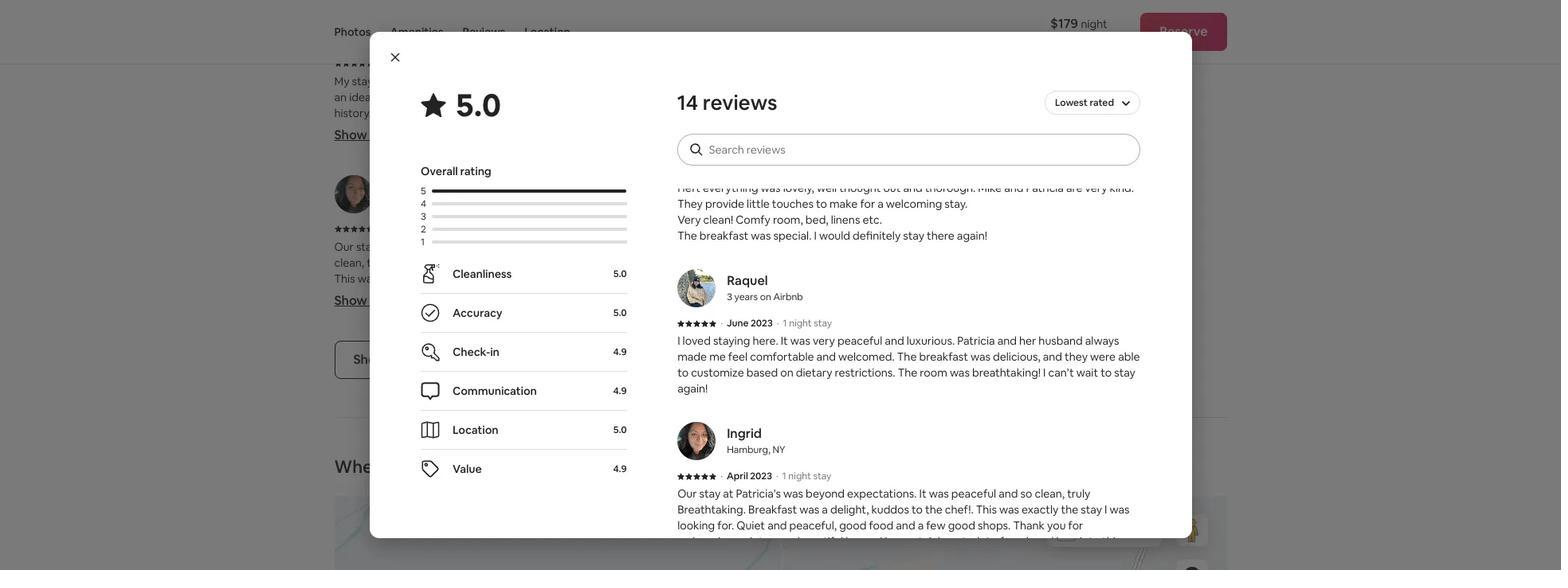 Task type: describe. For each thing, give the bounding box(es) containing it.
everything down location button
[[524, 74, 580, 88]]

mike inside the my stay at the reynolds mansion was everything one would imagine as an ideal bnb.   it's a beautiful well kept mansion with a lot of interesting history. from the minute i arrived until i left everything was lovely, well thought out and thorough.  mike and patricia are very kind. they provide little touches to make for a welcoming stay. very clean!  comfy room, bed, linens etc. the breakfast was special.   i would definitely stay there again!
[[978, 181, 1002, 195]]

0 vertical spatial delight,
[[546, 256, 584, 270]]

bernadette
[[384, 12, 452, 29]]

accuracy
[[452, 306, 502, 321]]

imagine inside the 5.0 dialog
[[981, 133, 1022, 148]]

home. inside the 5.0 dialog
[[846, 535, 878, 549]]

where you'll be
[[334, 456, 461, 478]]

0 vertical spatial delicious,
[[861, 106, 909, 120]]

0 vertical spatial breathtaking!
[[964, 122, 1032, 136]]

0 vertical spatial kuddos
[[587, 256, 624, 270]]

0 horizontal spatial special.
[[430, 201, 469, 216]]

coffee
[[1054, 256, 1087, 270]]

reviews
[[463, 25, 506, 39]]

photos button
[[334, 0, 371, 64]]

0 vertical spatial bnb.
[[376, 90, 398, 104]]

0 vertical spatial work
[[544, 303, 569, 318]]

1 horizontal spatial comfortable
[[943, 90, 1007, 104]]

check-in
[[452, 345, 499, 360]]

0 vertical spatial night!
[[584, 319, 613, 334]]

0 vertical spatial staying
[[823, 74, 860, 88]]

at down july
[[376, 74, 386, 88]]

0 horizontal spatial quiet
[[550, 272, 578, 286]]

everything up katie ligonier, pa in the right top of the page
[[868, 133, 923, 148]]

0 vertical spatial food
[[334, 288, 359, 302]]

bernadette lititz, pa
[[384, 12, 452, 44]]

0 vertical spatial husband
[[787, 90, 831, 104]]

kuddos inside the 5.0 dialog
[[872, 503, 910, 517]]

comfy!
[[988, 272, 1023, 286]]

lititz, pa
[[727, 90, 765, 103]]

0 vertical spatial so
[[678, 240, 690, 254]]

2023 for raquel
[[751, 317, 773, 330]]

show all 14 reviews
[[354, 351, 467, 368]]

0 vertical spatial beyond
[[463, 240, 502, 254]]

cleanliness
[[452, 267, 512, 281]]

reviews inside button
[[421, 351, 467, 368]]

Search reviews, Press 'Enter' to search text field
[[710, 142, 1125, 158]]

comfy inside the 5.0 dialog
[[736, 213, 771, 227]]

0 horizontal spatial arrived
[[427, 122, 463, 136]]

0 vertical spatial here.
[[862, 74, 888, 88]]

put inside list
[[486, 303, 503, 318]]

0 vertical spatial etc.
[[520, 185, 539, 200]]

transit
[[1116, 525, 1153, 539]]

restrictions. inside the 5.0 dialog
[[835, 366, 896, 380]]

2023 right july
[[404, 57, 426, 70]]

show more button for i loved staying here. it was very peaceful and luxurious. patricia and her husband always made me feel comfortable and welcomed. the breakfast was delicious, and they were able to customize based on dietary restrictions. the room was breathtaking! i can't wait to stay again!
[[787, 126, 855, 143]]

from inside the 5.0 dialog
[[678, 165, 704, 179]]

0 vertical spatial were
[[958, 106, 984, 120]]

took
[[1101, 240, 1124, 254]]

us inside the 5.0 dialog
[[736, 535, 748, 549]]

0 vertical spatial you
[[513, 288, 531, 302]]

ingrid
[[727, 426, 762, 443]]

one inside the my stay at the reynolds mansion was everything one would imagine as an ideal bnb.   it's a beautiful well kept mansion with a lot of interesting history. from the minute i arrived until i left everything was lovely, well thought out and thorough.  mike and patricia are very kind. they provide little touches to make for a welcoming stay. very clean!  comfy room, bed, linens etc. the breakfast was special.   i would definitely stay there again!
[[926, 133, 945, 148]]

chef!. inside the 5.0 dialog
[[945, 503, 974, 517]]

bed, inside the 5.0 dialog
[[806, 213, 829, 227]]

value
[[452, 462, 482, 477]]

0 horizontal spatial cannot
[[334, 319, 371, 334]]

katie
[[837, 178, 868, 195]]

0 horizontal spatial interesting
[[631, 90, 687, 104]]

lowest rated button
[[1046, 89, 1141, 116]]

linens inside the my stay at the reynolds mansion was everything one would imagine as an ideal bnb.   it's a beautiful well kept mansion with a lot of interesting history. from the minute i arrived until i left everything was lovely, well thought out and thorough.  mike and patricia are very kind. they provide little touches to make for a welcoming stay. very clean!  comfy room, bed, linens etc. the breakfast was special.   i would definitely stay there again!
[[831, 213, 861, 227]]

our
[[909, 240, 926, 254]]

1 horizontal spatial customize
[[1024, 106, 1077, 120]]

patricia's inside the 5.0 dialog
[[736, 487, 781, 502]]

raquel 3 years on airbnb inside the 5.0 dialog
[[727, 273, 804, 304]]

0 vertical spatial reynolds
[[408, 74, 455, 88]]

bnb. inside the my stay at the reynolds mansion was everything one would imagine as an ideal bnb.   it's a beautiful well kept mansion with a lot of interesting history. from the minute i arrived until i left everything was lovely, well thought out and thorough.  mike and patricia are very kind. they provide little touches to make for a welcoming stay. very clean!  comfy room, bed, linens etc. the breakfast was special.   i would definitely stay there again!
[[1079, 133, 1102, 148]]

0 horizontal spatial mansion
[[523, 90, 566, 104]]

room inside my husband and i loved our stay at the reynolds mansion! we took advantage of the pool table and the complimentary coffee bar. our room was spacious and the bed was so comfy! breakfast was delicious and i had an incredible massage from lisa. we can't wait to come back!
[[787, 272, 815, 286]]

july
[[384, 57, 402, 70]]

0 horizontal spatial thought
[[496, 138, 538, 152]]

beautiful up show all 14 reviews
[[334, 303, 380, 318]]

staying inside the 5.0 dialog
[[714, 334, 751, 348]]

1 horizontal spatial we
[[1081, 240, 1098, 254]]

public transit
[[1082, 525, 1153, 539]]

amenities
[[390, 25, 444, 39]]

0 horizontal spatial bed,
[[463, 185, 486, 200]]

public
[[1082, 525, 1114, 539]]

husband inside my husband and i loved our stay at the reynolds mansion! we took advantage of the pool table and the complimentary coffee bar. our room was spacious and the bed was so comfy! breakfast was delicious and i had an incredible massage from lisa. we can't wait to come back!
[[805, 240, 849, 254]]

room, inside the 5.0 dialog
[[773, 213, 803, 227]]

clean, inside the 5.0 dialog
[[1035, 487, 1065, 502]]

1 right 2
[[439, 223, 443, 236]]

everything left katie icon at top right
[[703, 181, 759, 195]]

expectations. inside the 5.0 dialog
[[848, 487, 917, 502]]

reviews inside the 5.0 dialog
[[703, 89, 778, 116]]

july 2023
[[384, 57, 426, 70]]

come inside the 5.0 dialog
[[792, 551, 821, 565]]

very left overall
[[394, 154, 416, 168]]

night inside $179 night
[[1081, 17, 1108, 31]]

history. inside list
[[334, 106, 372, 120]]

ny inside ingrid hamburg, ny
[[773, 444, 786, 457]]

0 vertical spatial welcomed.
[[1031, 90, 1088, 104]]

0 horizontal spatial imagine
[[638, 74, 678, 88]]

you inside the 5.0 dialog
[[881, 535, 900, 549]]

communication
[[452, 384, 537, 399]]

at down 14 reviews
[[719, 133, 730, 148]]

april inside the 5.0 dialog
[[727, 470, 748, 483]]

0 horizontal spatial our
[[334, 240, 354, 254]]

spacious
[[840, 272, 884, 286]]

0 horizontal spatial truly
[[367, 256, 390, 270]]

14 inside the 5.0 dialog
[[678, 89, 699, 116]]

pool
[[877, 256, 900, 270]]

google map
showing 3 points of interest. region
[[134, 298, 1358, 571]]

list containing bernadette
[[328, 0, 1234, 341]]

0 horizontal spatial few
[[392, 288, 411, 302]]

customize inside the 5.0 dialog
[[691, 366, 744, 380]]

until inside list
[[465, 122, 487, 136]]

had
[[814, 288, 834, 302]]

delight, inside the 5.0 dialog
[[831, 503, 869, 517]]

massage
[[904, 288, 950, 302]]

pa for katie
[[876, 197, 887, 209]]

· june 2023 · 1 night stay
[[721, 317, 833, 330]]

0 vertical spatial thank
[[479, 288, 510, 302]]

0 horizontal spatial clean!
[[360, 185, 390, 200]]

to inside the my stay at the reynolds mansion was everything one would imagine as an ideal bnb.   it's a beautiful well kept mansion with a lot of interesting history. from the minute i arrived until i left everything was lovely, well thought out and thorough.  mike and patricia are very kind. they provide little touches to make for a welcoming stay. very clean!  comfy room, bed, linens etc. the breakfast was special.   i would definitely stay there again!
[[816, 197, 828, 211]]

table
[[903, 256, 929, 270]]

well down reviews button
[[475, 90, 495, 104]]

very inside the 5.0 dialog
[[678, 213, 701, 227]]

0 vertical spatial room
[[911, 122, 939, 136]]

0 vertical spatial one
[[582, 74, 602, 88]]

1 vertical spatial 3
[[421, 210, 426, 223]]

0 horizontal spatial back
[[442, 319, 467, 334]]

all
[[389, 351, 402, 368]]

0 vertical spatial place.
[[660, 303, 691, 318]]

location button
[[525, 0, 571, 64]]

0 horizontal spatial breathtaking.
[[393, 256, 461, 270]]

0 vertical spatial loved
[[792, 74, 821, 88]]

peaceful, inside the 5.0 dialog
[[790, 519, 837, 533]]

0 vertical spatial able
[[986, 106, 1008, 120]]

reynolds inside my husband and i loved our stay at the reynolds mansion! we took advantage of the pool table and the complimentary coffee bar. our room was spacious and the bed was so comfy! breakfast was delicious and i had an incredible massage from lisa. we can't wait to come back!
[[985, 240, 1031, 254]]

june
[[727, 317, 749, 330]]

0 vertical spatial dietary
[[787, 122, 824, 136]]

drag pegman onto the map to open street view image
[[1176, 515, 1208, 547]]

0 horizontal spatial stay.
[[602, 170, 625, 184]]

lowest rated
[[1056, 96, 1115, 109]]

very down had
[[813, 334, 835, 348]]

reserve
[[1160, 23, 1208, 40]]

come inside my husband and i loved our stay at the reynolds mansion! we took advantage of the pool table and the complimentary coffee bar. our room was spacious and the bed was so comfy! breakfast was delicious and i had an incredible massage from lisa. we can't wait to come back!
[[1089, 288, 1119, 302]]

for. inside the 5.0 dialog
[[718, 519, 734, 533]]

shops. inside the 5.0 dialog
[[978, 519, 1011, 533]]

thorough. inside the 5.0 dialog
[[926, 181, 976, 195]]

0 horizontal spatial definitely
[[510, 201, 558, 216]]

i loved staying here. it was very peaceful and luxurious. patricia and her husband always made me feel comfortable and welcomed. the breakfast was delicious, and they were able to customize based on dietary restrictions. the room was breathtaking! i can't wait to stay again! inside the 5.0 dialog
[[678, 334, 1141, 396]]

0 vertical spatial luxurious.
[[1017, 74, 1065, 88]]

1 horizontal spatial made
[[870, 90, 900, 104]]

0 vertical spatial they
[[334, 170, 360, 184]]

show all 14 reviews button
[[334, 341, 486, 379]]

back!
[[1121, 288, 1149, 302]]

always inside the 5.0 dialog
[[1086, 334, 1120, 348]]

4
[[421, 198, 426, 210]]

advantage
[[787, 256, 842, 270]]

well up rating
[[474, 138, 494, 152]]

0 vertical spatial out
[[540, 138, 558, 152]]

katie ligonier, pa
[[837, 178, 887, 209]]

put inside the 5.0 dialog
[[949, 535, 967, 549]]

thought inside the my stay at the reynolds mansion was everything one would imagine as an ideal bnb.   it's a beautiful well kept mansion with a lot of interesting history. from the minute i arrived until i left everything was lovely, well thought out and thorough.  mike and patricia are very kind. they provide little touches to make for a welcoming stay. very clean!  comfy room, bed, linens etc. the breakfast was special.   i would definitely stay there again!
[[840, 181, 881, 195]]

0 horizontal spatial we
[[1004, 288, 1021, 302]]

at down hamburg, ny
[[380, 240, 390, 254]]

reynolds inside the my stay at the reynolds mansion was everything one would imagine as an ideal bnb.   it's a beautiful well kept mansion with a lot of interesting history. from the minute i arrived until i left everything was lovely, well thought out and thorough.  mike and patricia are very kind. they provide little touches to make for a welcoming stay. very clean!  comfy room, bed, linens etc. the breakfast was special.   i would definitely stay there again!
[[752, 133, 798, 148]]

0 horizontal spatial hamburg,
[[384, 197, 427, 209]]

be
[[440, 456, 461, 478]]

from
[[952, 288, 977, 302]]

0 vertical spatial they
[[933, 106, 956, 120]]

overall rating
[[421, 164, 491, 179]]

1 horizontal spatial based
[[1080, 106, 1111, 120]]

work inside the 5.0 dialog
[[1007, 535, 1033, 549]]

0 horizontal spatial love
[[593, 303, 614, 318]]

night for katie
[[917, 223, 940, 236]]

hamburg, ny
[[384, 197, 442, 209]]

0 vertical spatial can't
[[1040, 122, 1066, 136]]

reserve button
[[1141, 13, 1227, 51]]

breakfast inside my husband and i loved our stay at the reynolds mansion! we took advantage of the pool table and the complimentary coffee bar. our room was spacious and the bed was so comfy! breakfast was delicious and i had an incredible massage from lisa. we can't wait to come back!
[[1026, 272, 1075, 286]]

complimentary
[[973, 256, 1051, 270]]

as inside the my stay at the reynolds mansion was everything one would imagine as an ideal bnb.   it's a beautiful well kept mansion with a lot of interesting history. from the minute i arrived until i left everything was lovely, well thought out and thorough.  mike and patricia are very kind. they provide little touches to make for a welcoming stay. very clean!  comfy room, bed, linens etc. the breakfast was special.   i would definitely stay there again!
[[1024, 133, 1035, 148]]

check-
[[452, 345, 490, 360]]

· february 2023 · 1 night stay
[[830, 223, 960, 236]]

0 horizontal spatial exactly
[[380, 272, 417, 286]]

1 horizontal spatial feel
[[921, 90, 941, 104]]

$179 night
[[1051, 15, 1108, 32]]

· april 2023 · 1 night stay
[[721, 470, 832, 483]]

your inside the 5.0 dialog
[[773, 535, 796, 549]]

out inside the my stay at the reynolds mansion was everything one would imagine as an ideal bnb.   it's a beautiful well kept mansion with a lot of interesting history. from the minute i arrived until i left everything was lovely, well thought out and thorough.  mike and patricia are very kind. they provide little touches to make for a welcoming stay. very clean!  comfy room, bed, linens etc. the breakfast was special.   i would definitely stay there again!
[[884, 181, 901, 195]]

0 vertical spatial location
[[525, 25, 571, 39]]

you'll
[[393, 456, 436, 478]]

0 vertical spatial touches
[[429, 170, 471, 184]]

$179
[[1051, 15, 1079, 32]]

0 vertical spatial me
[[902, 90, 919, 104]]

0 horizontal spatial ny
[[430, 197, 442, 209]]

lowest
[[1056, 96, 1089, 109]]

husband inside the 5.0 dialog
[[1039, 334, 1083, 348]]

were inside the 5.0 dialog
[[1091, 350, 1116, 364]]

lisa.
[[979, 288, 1002, 302]]

minute inside the my stay at the reynolds mansion was everything one would imagine as an ideal bnb.   it's a beautiful well kept mansion with a lot of interesting history. from the minute i arrived until i left everything was lovely, well thought out and thorough.  mike and patricia are very kind. they provide little touches to make for a welcoming stay. very clean!  comfy room, bed, linens etc. the breakfast was special.   i would definitely stay there again!
[[727, 165, 763, 179]]

are inside the my stay at the reynolds mansion was everything one would imagine as an ideal bnb.   it's a beautiful well kept mansion with a lot of interesting history. from the minute i arrived until i left everything was lovely, well thought out and thorough.  mike and patricia are very kind. they provide little touches to make for a welcoming stay. very clean!  comfy room, bed, linens etc. the breakfast was special.   i would definitely stay there again!
[[1067, 181, 1083, 195]]

loved inside my husband and i loved our stay at the reynolds mansion! we took advantage of the pool table and the complimentary coffee bar. our room was spacious and the bed was so comfy! breakfast was delicious and i had an incredible massage from lisa. we can't wait to come back!
[[878, 240, 907, 254]]

april inside list
[[384, 223, 405, 236]]

1 horizontal spatial years
[[844, 31, 868, 44]]

0 horizontal spatial certainly
[[439, 303, 483, 318]]

well down 14 reviews
[[726, 149, 746, 163]]

my husband and i loved our stay at the reynolds mansion! we took advantage of the pool table and the complimentary coffee bar. our room was spacious and the bed was so comfy! breakfast was delicious and i had an incredible massage from lisa. we can't wait to come back!
[[787, 240, 1149, 302]]

0 vertical spatial looking
[[491, 272, 528, 286]]

april 2023 · 1 night stay
[[384, 223, 489, 236]]

night! inside the 5.0 dialog
[[965, 551, 994, 565]]

interesting inside the 5.0 dialog
[[882, 149, 938, 163]]

more for our stay at patricia's was beyond expectations. it was peaceful and so clean, truly breathtaking. breakfast was a delight, kuddos to the chef!. this was exactly the stay i was looking for. quiet and peaceful, good food and a few good shops. thank you for welcoming us into your beautiful home. you certainly put a lot of work and love into this place. i cannot wait to come back and stay an additional night!
[[370, 292, 402, 309]]

delicious
[[1100, 272, 1144, 286]]

clean! inside the my stay at the reynolds mansion was everything one would imagine as an ideal bnb.   it's a beautiful well kept mansion with a lot of interesting history. from the minute i arrived until i left everything was lovely, well thought out and thorough.  mike and patricia are very kind. they provide little touches to make for a welcoming stay. very clean!  comfy room, bed, linens etc. the breakfast was special.   i would definitely stay there again!
[[704, 213, 734, 227]]

airbnb inside the 5.0 dialog
[[774, 291, 804, 304]]

0 horizontal spatial this
[[334, 272, 355, 286]]

breakfast inside the my stay at the reynolds mansion was everything one would imagine as an ideal bnb.   it's a beautiful well kept mansion with a lot of interesting history. from the minute i arrived until i left everything was lovely, well thought out and thorough.  mike and patricia are very kind. they provide little touches to make for a welcoming stay. very clean!  comfy room, bed, linens etc. the breakfast was special.   i would definitely stay there again!
[[700, 229, 749, 243]]

0 vertical spatial breakfast
[[464, 256, 512, 270]]

0 horizontal spatial little
[[404, 170, 427, 184]]

4.9 for value
[[613, 463, 627, 476]]

1 horizontal spatial 3
[[727, 291, 733, 304]]

0 horizontal spatial additional
[[530, 319, 581, 334]]

rated
[[1091, 96, 1115, 109]]

0 vertical spatial this
[[639, 303, 658, 318]]

more for my husband and i loved our stay at the reynolds mansion! we took advantage of the pool table and the complimentary coffee bar. our room was spacious and the bed was so comfy! breakfast was delicious and i had an incredible massage from lisa. we can't wait to come back!
[[823, 292, 855, 309]]

based inside the 5.0 dialog
[[747, 366, 778, 380]]

0 horizontal spatial expectations.
[[504, 240, 574, 254]]

comfortable inside the 5.0 dialog
[[750, 350, 814, 364]]

her inside the 5.0 dialog
[[1020, 334, 1037, 348]]

exactly inside the 5.0 dialog
[[1022, 503, 1059, 517]]

photos
[[334, 25, 371, 39]]

2023 down 4
[[407, 223, 429, 236]]

bed
[[929, 272, 949, 286]]

0 vertical spatial 3
[[837, 31, 842, 44]]

show more for my stay at the reynolds mansion was everything one would imagine as an ideal bnb.   it's a beautiful well kept mansion with a lot of interesting history.
[[334, 126, 402, 143]]

5.0 for accuracy
[[613, 307, 627, 320]]

everything up hamburg, ny
[[360, 138, 415, 152]]

0 horizontal spatial there
[[584, 201, 612, 216]]

rating
[[460, 164, 491, 179]]

0 vertical spatial with
[[569, 90, 591, 104]]

0 horizontal spatial provide
[[362, 170, 401, 184]]

an inside my husband and i loved our stay at the reynolds mansion! we took advantage of the pool table and the complimentary coffee bar. our room was spacious and the bed was so comfy! breakfast was delicious and i had an incredible massage from lisa. we can't wait to come back!
[[836, 288, 849, 302]]

in
[[490, 345, 499, 360]]

february
[[837, 223, 877, 236]]

add a place to the map image
[[1183, 567, 1202, 571]]

kind. inside the 5.0 dialog
[[1110, 181, 1135, 195]]

0 vertical spatial minute
[[383, 122, 419, 136]]

0 vertical spatial mansion
[[457, 74, 500, 88]]

0 vertical spatial peaceful,
[[603, 272, 650, 286]]

0 horizontal spatial left
[[340, 138, 357, 152]]

welcomed. inside the 5.0 dialog
[[839, 350, 895, 364]]

0 horizontal spatial thorough.
[[582, 138, 633, 152]]

2
[[421, 223, 426, 236]]

0 vertical spatial chef!.
[[660, 256, 689, 270]]

0 horizontal spatial home.
[[383, 303, 415, 318]]

katie image
[[787, 175, 826, 213]]

breathtaking. inside the 5.0 dialog
[[678, 503, 746, 517]]

0 horizontal spatial you
[[417, 303, 436, 318]]

at down · april 2023 · 1 night stay
[[723, 487, 734, 502]]

until inside the my stay at the reynolds mansion was everything one would imagine as an ideal bnb.   it's a beautiful well kept mansion with a lot of interesting history. from the minute i arrived until i left everything was lovely, well thought out and thorough.  mike and patricia are very kind. they provide little touches to make for a welcoming stay. very clean!  comfy room, bed, linens etc. the breakfast was special.   i would definitely stay there again!
[[809, 165, 831, 179]]

0 horizontal spatial room,
[[430, 185, 460, 200]]

0 vertical spatial our stay at patricia's was beyond expectations. it was peaceful and so clean, truly breathtaking. breakfast was a delight, kuddos to the chef!. this was exactly the stay i was looking for. quiet and peaceful, good food and a few good shops. thank you for welcoming us into your beautiful home. you certainly put a lot of work and love into this place. i cannot wait to come back and stay an additional night!
[[334, 240, 696, 334]]

katie image
[[787, 175, 826, 213]]

overall
[[421, 164, 458, 179]]

our inside my husband and i loved our stay at the reynolds mansion! we took advantage of the pool table and the complimentary coffee bar. our room was spacious and the bed was so comfy! breakfast was delicious and i had an incredible massage from lisa. we can't wait to come back!
[[1110, 256, 1130, 270]]



Task type: locate. For each thing, give the bounding box(es) containing it.
1 horizontal spatial come
[[792, 551, 821, 565]]

her up lowest rated popup button
[[1129, 74, 1146, 88]]

so inside the 5.0 dialog
[[1021, 487, 1033, 502]]

are
[[375, 154, 391, 168], [1067, 181, 1083, 195]]

1 horizontal spatial clean,
[[1035, 487, 1065, 502]]

able left lowest in the right top of the page
[[986, 106, 1008, 120]]

you inside the 5.0 dialog
[[1048, 519, 1066, 533]]

0 vertical spatial mansion
[[523, 90, 566, 104]]

lititz, inside the 5.0 dialog
[[727, 90, 751, 103]]

0 vertical spatial pa
[[410, 31, 422, 44]]

room, up advantage
[[773, 213, 803, 227]]

2023 right 'june'
[[751, 317, 773, 330]]

patricia's down 2
[[393, 240, 438, 254]]

ny
[[430, 197, 442, 209], [773, 444, 786, 457]]

show more up katie
[[787, 126, 855, 143]]

1 vertical spatial loved
[[878, 240, 907, 254]]

2 vertical spatial pa
[[876, 197, 887, 209]]

1 horizontal spatial hamburg,
[[727, 444, 771, 457]]

cannot inside the 5.0 dialog
[[716, 551, 752, 565]]

1 horizontal spatial cannot
[[716, 551, 752, 565]]

0 horizontal spatial raquel 3 years on airbnb
[[727, 273, 804, 304]]

quiet inside the 5.0 dialog
[[737, 519, 765, 533]]

show more for i loved staying here. it was very peaceful and luxurious. patricia and her husband always made me feel comfortable and welcomed. the breakfast was delicious, and they were able to customize based on dietary restrictions. the room was breathtaking! i can't wait to stay again!
[[787, 126, 855, 143]]

very inside the my stay at the reynolds mansion was everything one would imagine as an ideal bnb.   it's a beautiful well kept mansion with a lot of interesting history. from the minute i arrived until i left everything was lovely, well thought out and thorough.  mike and patricia are very kind. they provide little touches to make for a welcoming stay. very clean!  comfy room, bed, linens etc. the breakfast was special.   i would definitely stay there again!
[[1086, 181, 1108, 195]]

they inside the 5.0 dialog
[[1065, 350, 1088, 364]]

was
[[502, 74, 522, 88], [900, 74, 920, 88], [839, 106, 859, 120], [941, 122, 961, 136], [845, 133, 865, 148], [418, 138, 438, 152], [761, 181, 781, 195], [408, 201, 428, 216], [751, 229, 771, 243], [440, 240, 460, 254], [586, 240, 606, 254], [515, 256, 535, 270], [358, 272, 378, 286], [468, 272, 488, 286], [817, 272, 837, 286], [951, 272, 971, 286], [1077, 272, 1097, 286], [791, 334, 811, 348], [971, 350, 991, 364], [950, 366, 970, 380], [784, 487, 804, 502], [929, 487, 949, 502], [800, 503, 820, 517], [1000, 503, 1020, 517], [1110, 503, 1130, 517]]

bed, left february
[[806, 213, 829, 227]]

kuddos
[[587, 256, 624, 270], [872, 503, 910, 517]]

feel
[[921, 90, 941, 104], [729, 350, 748, 364]]

me inside the 5.0 dialog
[[710, 350, 726, 364]]

on
[[870, 31, 881, 44], [1114, 106, 1127, 120], [760, 291, 772, 304], [781, 366, 794, 380]]

to inside my husband and i loved our stay at the reynolds mansion! we took advantage of the pool table and the complimentary coffee bar. our room was spacious and the bed was so comfy! breakfast was delicious and i had an incredible massage from lisa. we can't wait to come back!
[[1076, 288, 1087, 302]]

a
[[418, 90, 424, 104], [593, 90, 600, 104], [1122, 133, 1128, 148], [845, 149, 851, 163], [535, 170, 541, 184], [878, 197, 884, 211], [537, 256, 543, 270], [383, 288, 389, 302], [506, 303, 512, 318], [822, 503, 828, 517], [918, 519, 924, 533], [969, 535, 975, 549]]

lovely,
[[440, 138, 471, 152], [783, 181, 815, 195]]

1 vertical spatial clean!
[[704, 213, 734, 227]]

ideal inside the 5.0 dialog
[[1053, 133, 1077, 148]]

breathtaking. down · april 2023 · 1 night stay
[[678, 503, 746, 517]]

loved inside the 5.0 dialog
[[683, 334, 711, 348]]

my up advantage
[[787, 240, 802, 254]]

2 vertical spatial so
[[1021, 487, 1033, 502]]

arrived inside the 5.0 dialog
[[770, 165, 806, 179]]

0 horizontal spatial minute
[[383, 122, 419, 136]]

so inside my husband and i loved our stay at the reynolds mansion! we took advantage of the pool table and the complimentary coffee bar. our room was spacious and the bed was so comfy! breakfast was delicious and i had an incredible massage from lisa. we can't wait to come back!
[[974, 272, 986, 286]]

make inside the my stay at the reynolds mansion was everything one would imagine as an ideal bnb.   it's a beautiful well kept mansion with a lot of interesting history. from the minute i arrived until i left everything was lovely, well thought out and thorough.  mike and patricia are very kind. they provide little touches to make for a welcoming stay. very clean!  comfy room, bed, linens etc. the breakfast was special.   i would definitely stay there again!
[[830, 197, 858, 211]]

history.
[[334, 106, 372, 120], [940, 149, 977, 163]]

mansion!
[[1034, 240, 1079, 254]]

1 horizontal spatial raquel
[[837, 12, 878, 29]]

i
[[787, 74, 790, 88], [422, 122, 424, 136], [1035, 122, 1037, 136], [334, 138, 337, 152], [765, 165, 768, 179], [678, 181, 681, 195], [471, 201, 474, 216], [814, 229, 817, 243], [873, 240, 876, 254], [463, 272, 466, 286], [809, 288, 812, 302], [693, 303, 696, 318], [678, 334, 681, 348], [1044, 366, 1046, 380], [1105, 503, 1108, 517], [711, 551, 713, 565]]

lot
[[602, 90, 616, 104], [853, 149, 867, 163], [514, 303, 528, 318], [978, 535, 991, 549]]

4.9
[[613, 346, 627, 359], [613, 385, 627, 398], [613, 463, 627, 476]]

my
[[334, 74, 350, 88], [678, 133, 693, 148], [787, 240, 802, 254]]

1 horizontal spatial 14
[[678, 89, 699, 116]]

able
[[986, 106, 1008, 120], [1119, 350, 1141, 364]]

0 horizontal spatial breakfast
[[464, 256, 512, 270]]

0 vertical spatial raquel 3 years on airbnb
[[837, 12, 913, 44]]

few inside the 5.0 dialog
[[927, 519, 946, 533]]

feel inside the 5.0 dialog
[[729, 350, 748, 364]]

pa inside the 5.0 dialog
[[753, 90, 765, 103]]

0 vertical spatial comfy
[[393, 185, 428, 200]]

hamburg, up 2
[[384, 197, 427, 209]]

stay inside my husband and i loved our stay at the reynolds mansion! we took advantage of the pool table and the complimentary coffee bar. our room was spacious and the bed was so comfy! breakfast was delicious and i had an incredible massage from lisa. we can't wait to come back!
[[929, 240, 950, 254]]

wait
[[1068, 122, 1090, 136], [1052, 288, 1073, 302], [373, 319, 395, 334], [1077, 366, 1099, 380], [754, 551, 776, 565]]

2 horizontal spatial come
[[1089, 288, 1119, 302]]

0 vertical spatial lovely,
[[440, 138, 471, 152]]

work left public
[[1007, 535, 1033, 549]]

0 horizontal spatial ideal
[[349, 90, 374, 104]]

at
[[376, 74, 386, 88], [719, 133, 730, 148], [380, 240, 390, 254], [952, 240, 963, 254], [723, 487, 734, 502]]

2 4.9 from the top
[[613, 385, 627, 398]]

0 vertical spatial patricia's
[[393, 240, 438, 254]]

here. inside the 5.0 dialog
[[753, 334, 779, 348]]

4.9 for communication
[[613, 385, 627, 398]]

little up 5
[[404, 170, 427, 184]]

airbnb inside list
[[883, 31, 913, 44]]

list
[[328, 0, 1234, 341]]

are up mansion! on the right of the page
[[1067, 181, 1083, 195]]

from
[[334, 122, 361, 136], [678, 165, 704, 179]]

me down · june 2023 · 1 night stay
[[710, 350, 726, 364]]

pa for bernadette
[[410, 31, 422, 44]]

more for i loved staying here. it was very peaceful and luxurious. patricia and her husband always made me feel comfortable and welcomed. the breakfast was delicious, and they were able to customize based on dietary restrictions. the room was breathtaking! i can't wait to stay again!
[[823, 126, 855, 143]]

1 vertical spatial bed,
[[806, 213, 829, 227]]

more for my stay at the reynolds mansion was everything one would imagine as an ideal bnb.   it's a beautiful well kept mansion with a lot of interesting history.
[[370, 126, 402, 143]]

raquel inside the 5.0 dialog
[[727, 273, 768, 289]]

as
[[681, 74, 692, 88], [1024, 133, 1035, 148]]

arrived left katie
[[770, 165, 806, 179]]

mansion up katie
[[801, 133, 843, 148]]

0 vertical spatial it's
[[401, 90, 416, 104]]

reviews
[[703, 89, 778, 116], [421, 351, 467, 368]]

night for ingrid
[[789, 470, 812, 483]]

0 vertical spatial 14
[[678, 89, 699, 116]]

0 horizontal spatial customize
[[691, 366, 744, 380]]

this inside the 5.0 dialog
[[976, 503, 997, 517]]

dietary up katie image at the top of page
[[787, 122, 824, 136]]

breathtaking. down 2
[[393, 256, 461, 270]]

1 vertical spatial as
[[1024, 133, 1035, 148]]

reynolds up complimentary
[[985, 240, 1031, 254]]

my inside the 5.0 dialog
[[678, 133, 693, 148]]

work
[[544, 303, 569, 318], [1007, 535, 1033, 549]]

lovely, inside the 5.0 dialog
[[783, 181, 815, 195]]

special. up april 2023 · 1 night stay
[[430, 201, 469, 216]]

here.
[[862, 74, 888, 88], [753, 334, 779, 348]]

1 horizontal spatial delight,
[[831, 503, 869, 517]]

bnb. down lowest rated popup button
[[1079, 133, 1102, 148]]

our stay at patricia's was beyond expectations. it was peaceful and so clean, truly breathtaking. breakfast was a delight, kuddos to the chef!. this was exactly the stay i was looking for. quiet and peaceful, good food and a few good shops. thank you for welcoming us into your beautiful home. you certainly put a lot of work and love into this place. i cannot wait to come back and stay an additional night! inside the 5.0 dialog
[[678, 487, 1130, 565]]

everything
[[524, 74, 580, 88], [868, 133, 923, 148], [360, 138, 415, 152], [703, 181, 759, 195]]

location inside the 5.0 dialog
[[452, 423, 498, 438]]

0 horizontal spatial us
[[610, 288, 621, 302]]

kind. up took
[[1110, 181, 1135, 195]]

make
[[487, 170, 515, 184], [830, 197, 858, 211]]

1 vertical spatial able
[[1119, 350, 1141, 364]]

her
[[1129, 74, 1146, 88], [1020, 334, 1037, 348]]

0 vertical spatial kind.
[[418, 154, 443, 168]]

location
[[525, 25, 571, 39], [452, 423, 498, 438]]

2 horizontal spatial 3
[[837, 31, 842, 44]]

my down 14 reviews
[[678, 133, 693, 148]]

reviews button
[[463, 0, 506, 64]]

for. inside list
[[531, 272, 547, 286]]

0 vertical spatial are
[[375, 154, 391, 168]]

ny right 4
[[430, 197, 442, 209]]

your
[[646, 288, 669, 302], [773, 535, 796, 549]]

show more for my husband and i loved our stay at the reynolds mansion! we took advantage of the pool table and the complimentary coffee bar. our room was spacious and the bed was so comfy! breakfast was delicious and i had an incredible massage from lisa. we can't wait to come back!
[[787, 292, 855, 309]]

clean!
[[360, 185, 390, 200], [704, 213, 734, 227]]

history. inside the my stay at the reynolds mansion was everything one would imagine as an ideal bnb.   it's a beautiful well kept mansion with a lot of interesting history. from the minute i arrived until i left everything was lovely, well thought out and thorough.  mike and patricia are very kind. they provide little touches to make for a welcoming stay. very clean!  comfy room, bed, linens etc. the breakfast was special.   i would definitely stay there again!
[[940, 149, 977, 163]]

1 for ingrid
[[783, 470, 787, 483]]

ideal down photos
[[349, 90, 374, 104]]

april
[[384, 223, 405, 236], [727, 470, 748, 483]]

show more button for my stay at the reynolds mansion was everything one would imagine as an ideal bnb.   it's a beautiful well kept mansion with a lot of interesting history.
[[334, 126, 402, 143]]

0 horizontal spatial etc.
[[520, 185, 539, 200]]

1 4.9 from the top
[[613, 346, 627, 359]]

feel down 'june'
[[729, 350, 748, 364]]

for inside the my stay at the reynolds mansion was everything one would imagine as an ideal bnb.   it's a beautiful well kept mansion with a lot of interesting history. from the minute i arrived until i left everything was lovely, well thought out and thorough.  mike and patricia are very kind. they provide little touches to make for a welcoming stay. very clean!  comfy room, bed, linens etc. the breakfast was special.   i would definitely stay there again!
[[861, 197, 876, 211]]

1 vertical spatial feel
[[729, 350, 748, 364]]

come
[[1089, 288, 1119, 302], [411, 319, 440, 334], [792, 551, 821, 565]]

very up took
[[1086, 181, 1108, 195]]

1 horizontal spatial us
[[736, 535, 748, 549]]

0 vertical spatial always
[[834, 90, 868, 104]]

customize down 'june'
[[691, 366, 744, 380]]

1 horizontal spatial arrived
[[770, 165, 806, 179]]

minute
[[383, 122, 419, 136], [727, 165, 763, 179]]

14
[[678, 89, 699, 116], [405, 351, 418, 368]]

etc. inside the my stay at the reynolds mansion was everything one would imagine as an ideal bnb.   it's a beautiful well kept mansion with a lot of interesting history. from the minute i arrived until i left everything was lovely, well thought out and thorough.  mike and patricia are very kind. they provide little touches to make for a welcoming stay. very clean!  comfy room, bed, linens etc. the breakfast was special.   i would definitely stay there again!
[[863, 213, 883, 227]]

luxurious.
[[1017, 74, 1065, 88], [907, 334, 955, 348]]

home.
[[383, 303, 415, 318], [846, 535, 878, 549]]

peaceful
[[947, 74, 992, 88], [608, 240, 653, 254], [838, 334, 883, 348], [952, 487, 997, 502]]

bnb.
[[376, 90, 398, 104], [1079, 133, 1102, 148]]

minute down the july 2023
[[383, 122, 419, 136]]

back inside the 5.0 dialog
[[824, 551, 849, 565]]

0 vertical spatial truly
[[367, 256, 390, 270]]

1 horizontal spatial always
[[1086, 334, 1120, 348]]

room inside the 5.0 dialog
[[920, 366, 948, 380]]

0 vertical spatial until
[[465, 122, 487, 136]]

and
[[995, 74, 1014, 88], [1107, 74, 1127, 88], [1010, 90, 1029, 104], [911, 106, 931, 120], [560, 138, 580, 152], [661, 138, 681, 152], [904, 181, 923, 195], [1005, 181, 1024, 195], [656, 240, 675, 254], [852, 240, 871, 254], [931, 256, 951, 270], [581, 272, 600, 286], [887, 272, 906, 286], [361, 288, 381, 302], [787, 288, 807, 302], [572, 303, 591, 318], [470, 319, 489, 334], [885, 334, 905, 348], [998, 334, 1017, 348], [817, 350, 836, 364], [1043, 350, 1063, 364], [999, 487, 1019, 502], [768, 519, 787, 533], [896, 519, 916, 533], [1035, 535, 1054, 549], [851, 551, 871, 565]]

14 right all
[[405, 351, 418, 368]]

0 vertical spatial clean,
[[334, 256, 364, 270]]

love inside the 5.0 dialog
[[1057, 535, 1078, 549]]

husband down coffee
[[1039, 334, 1083, 348]]

1 vertical spatial reviews
[[421, 351, 467, 368]]

1 vertical spatial they
[[1065, 350, 1088, 364]]

thought
[[496, 138, 538, 152], [840, 181, 881, 195]]

location right reviews button
[[525, 25, 571, 39]]

welcomed. left rated
[[1031, 90, 1088, 104]]

1 horizontal spatial left
[[683, 181, 701, 195]]

2023 for ingrid
[[751, 470, 773, 483]]

our
[[334, 240, 354, 254], [1110, 256, 1130, 270], [678, 487, 697, 502]]

ligonier,
[[837, 197, 874, 209]]

1 vertical spatial kept
[[748, 149, 772, 163]]

years
[[844, 31, 868, 44], [735, 291, 758, 304]]

show more button for our stay at patricia's was beyond expectations. it was peaceful and so clean, truly breathtaking. breakfast was a delight, kuddos to the chef!. this was exactly the stay i was looking for. quiet and peaceful, good food and a few good shops. thank you for welcoming us into your beautiful home. you certainly put a lot of work and love into this place. i cannot wait to come back and stay an additional night!
[[334, 292, 402, 309]]

0 vertical spatial there
[[584, 201, 612, 216]]

food
[[334, 288, 359, 302], [869, 519, 894, 533]]

little inside the 5.0 dialog
[[747, 197, 770, 211]]

1 horizontal spatial lititz,
[[727, 90, 751, 103]]

1 vertical spatial one
[[926, 133, 945, 148]]

mansion down location button
[[523, 90, 566, 104]]

0 horizontal spatial years
[[735, 291, 758, 304]]

1 down april 2023 · 1 night stay
[[421, 236, 425, 249]]

show more down advantage
[[787, 292, 855, 309]]

1 horizontal spatial this
[[1103, 535, 1121, 549]]

ingrid hamburg, ny
[[727, 426, 786, 457]]

kept down reviews
[[497, 90, 521, 104]]

were
[[958, 106, 984, 120], [1091, 350, 1116, 364]]

for
[[517, 170, 532, 184], [861, 197, 876, 211], [534, 288, 549, 302], [1069, 519, 1084, 533]]

night
[[1081, 17, 1108, 31], [445, 223, 468, 236], [917, 223, 940, 236], [789, 317, 812, 330], [789, 470, 812, 483]]

show more up all
[[334, 292, 402, 309]]

show
[[334, 126, 367, 143], [787, 126, 820, 143], [334, 292, 367, 309], [787, 292, 820, 309], [354, 351, 386, 368]]

it's
[[401, 90, 416, 104], [1104, 133, 1119, 148]]

1 vertical spatial kind.
[[1110, 181, 1135, 195]]

1 horizontal spatial are
[[1067, 181, 1083, 195]]

truly down april 2023 · 1 night stay
[[367, 256, 390, 270]]

with up katie
[[820, 149, 842, 163]]

show for our stay at patricia's was beyond expectations. it was peaceful and so clean, truly breathtaking. breakfast was a delight, kuddos to the chef!. this was exactly the stay i was looking for. quiet and peaceful, good food and a few good shops. thank you for welcoming us into your beautiful home. you certainly put a lot of work and love into this place. i cannot wait to come back and stay an additional night!
[[334, 292, 367, 309]]

1 horizontal spatial me
[[902, 90, 919, 104]]

1 horizontal spatial my
[[678, 133, 693, 148]]

with inside the my stay at the reynolds mansion was everything one would imagine as an ideal bnb.   it's a beautiful well kept mansion with a lot of interesting history. from the minute i arrived until i left everything was lovely, well thought out and thorough.  mike and patricia are very kind. they provide little touches to make for a welcoming stay. very clean!  comfy room, bed, linens etc. the breakfast was special.   i would definitely stay there again!
[[820, 149, 842, 163]]

expectations.
[[504, 240, 574, 254], [848, 487, 917, 502]]

it's down the july 2023
[[401, 90, 416, 104]]

beyond up 'cleanliness'
[[463, 240, 502, 254]]

2 vertical spatial can't
[[1049, 366, 1075, 380]]

minute left katie icon at top right
[[727, 165, 763, 179]]

work right accuracy
[[544, 303, 569, 318]]

bed, down rating
[[463, 185, 486, 200]]

·
[[433, 223, 435, 236], [830, 223, 833, 236], [905, 223, 907, 236], [721, 317, 723, 330], [777, 317, 779, 330], [721, 470, 723, 483], [777, 470, 779, 483]]

breakfast
[[787, 106, 836, 120], [357, 201, 406, 216], [700, 229, 749, 243], [920, 350, 969, 364]]

beautiful down 14 reviews
[[678, 149, 724, 163]]

5.0 for location
[[613, 424, 627, 437]]

0 vertical spatial 4.9
[[613, 346, 627, 359]]

customize
[[1024, 106, 1077, 120], [691, 366, 744, 380]]

looking
[[491, 272, 528, 286], [678, 519, 715, 533]]

1 horizontal spatial put
[[949, 535, 967, 549]]

until up rating
[[465, 122, 487, 136]]

0 horizontal spatial 3
[[421, 210, 426, 223]]

1 vertical spatial airbnb
[[774, 291, 804, 304]]

mansion inside the 5.0 dialog
[[774, 149, 818, 163]]

delight,
[[546, 256, 584, 270], [831, 503, 869, 517]]

certainly inside the 5.0 dialog
[[902, 535, 947, 549]]

2023 for katie
[[879, 223, 901, 236]]

5
[[421, 185, 426, 198]]

we down 'comfy!'
[[1004, 288, 1021, 302]]

this inside the 5.0 dialog
[[1103, 535, 1121, 549]]

april down ingrid hamburg, ny
[[727, 470, 748, 483]]

1 horizontal spatial night!
[[965, 551, 994, 565]]

1 vertical spatial food
[[869, 519, 894, 533]]

0 horizontal spatial location
[[452, 423, 498, 438]]

night for raquel
[[789, 317, 812, 330]]

1 for raquel
[[783, 317, 787, 330]]

can't inside the 5.0 dialog
[[1049, 366, 1075, 380]]

room down massage
[[920, 366, 948, 380]]

lititz, inside bernadette lititz, pa
[[384, 31, 408, 44]]

few
[[392, 288, 411, 302], [927, 519, 946, 533]]

bernadette image
[[334, 9, 373, 48], [334, 9, 373, 48]]

beyond inside the 5.0 dialog
[[806, 487, 845, 502]]

it
[[891, 74, 898, 88], [576, 240, 584, 254], [781, 334, 788, 348], [920, 487, 927, 502]]

reynolds down the july 2023
[[408, 74, 455, 88]]

comfortable down · june 2023 · 1 night stay
[[750, 350, 814, 364]]

raquel inside list
[[837, 12, 878, 29]]

my stay at the reynolds mansion was everything one would imagine as an ideal bnb.   it's a beautiful well kept mansion with a lot of interesting history. from the minute i arrived until i left everything was lovely, well thought out and thorough.  mike and patricia are very kind. they provide little touches to make for a welcoming stay. very clean!  comfy room, bed, linens etc. the breakfast was special.   i would definitely stay there again!
[[334, 74, 692, 216], [678, 133, 1135, 243]]

5.0 for cleanliness
[[613, 268, 627, 281]]

1
[[439, 223, 443, 236], [911, 223, 915, 236], [421, 236, 425, 249], [783, 317, 787, 330], [783, 470, 787, 483]]

2 vertical spatial 4.9
[[613, 463, 627, 476]]

raquel
[[837, 12, 878, 29], [727, 273, 768, 289]]

husband right lititz, pa
[[787, 90, 831, 104]]

provide inside the my stay at the reynolds mansion was everything one would imagine as an ideal bnb.   it's a beautiful well kept mansion with a lot of interesting history. from the minute i arrived until i left everything was lovely, well thought out and thorough.  mike and patricia are very kind. they provide little touches to make for a welcoming stay. very clean!  comfy room, bed, linens etc. the breakfast was special.   i would definitely stay there again!
[[706, 197, 745, 211]]

left inside the 5.0 dialog
[[683, 181, 701, 195]]

with
[[569, 90, 591, 104], [820, 149, 842, 163]]

comfy down overall
[[393, 185, 428, 200]]

lovely, up overall rating
[[440, 138, 471, 152]]

they
[[933, 106, 956, 120], [1065, 350, 1088, 364]]

0 horizontal spatial beyond
[[463, 240, 502, 254]]

bar.
[[1089, 256, 1108, 270]]

1 vertical spatial etc.
[[863, 213, 883, 227]]

0 horizontal spatial april
[[384, 223, 405, 236]]

show more button for my husband and i loved our stay at the reynolds mansion! we took advantage of the pool table and the complimentary coffee bar. our room was spacious and the bed was so comfy! breakfast was delicious and i had an incredible massage from lisa. we can't wait to come back!
[[787, 292, 855, 309]]

it's inside the 5.0 dialog
[[1104, 133, 1119, 148]]

1 for katie
[[911, 223, 915, 236]]

welcomed.
[[1031, 90, 1088, 104], [839, 350, 895, 364]]

welcoming
[[543, 170, 599, 184], [886, 197, 943, 211], [551, 288, 607, 302], [678, 535, 734, 549]]

little left katie icon at top right
[[747, 197, 770, 211]]

put
[[486, 303, 503, 318], [949, 535, 967, 549]]

0 vertical spatial comfortable
[[943, 90, 1007, 104]]

linens down rating
[[488, 185, 517, 200]]

thank down 'cleanliness'
[[479, 288, 510, 302]]

5.0 dialog
[[370, 32, 1192, 566]]

customize left rated
[[1024, 106, 1077, 120]]

kept
[[497, 90, 521, 104], [748, 149, 772, 163]]

1 horizontal spatial love
[[1057, 535, 1078, 549]]

0 horizontal spatial lovely,
[[440, 138, 471, 152]]

breathtaking!
[[964, 122, 1032, 136], [973, 366, 1041, 380]]

breakfast down · april 2023 · 1 night stay
[[749, 503, 797, 517]]

our inside the 5.0 dialog
[[678, 487, 697, 502]]

well up ligonier,
[[817, 181, 837, 195]]

linens inside list
[[488, 185, 517, 200]]

very up search reviews, press 'enter' to search text box
[[923, 74, 945, 88]]

make down katie
[[830, 197, 858, 211]]

for. down · april 2023 · 1 night stay
[[718, 519, 734, 533]]

beautiful down · april 2023 · 1 night stay
[[798, 535, 844, 549]]

3 4.9 from the top
[[613, 463, 627, 476]]

thank left public
[[1014, 519, 1045, 533]]

raquel image
[[787, 9, 826, 48], [787, 9, 826, 48]]

room up search reviews, press 'enter' to search text box
[[911, 122, 939, 136]]

breathtaking.
[[393, 256, 461, 270], [678, 503, 746, 517]]

1 vertical spatial luxurious.
[[907, 334, 955, 348]]

make right overall
[[487, 170, 515, 184]]

there
[[584, 201, 612, 216], [927, 229, 955, 243]]

0 vertical spatial i loved staying here. it was very peaceful and luxurious. patricia and her husband always made me feel comfortable and welcomed. the breakfast was delicious, and they were able to customize based on dietary restrictions. the room was breathtaking! i can't wait to stay again!
[[787, 74, 1146, 152]]

0 vertical spatial lititz,
[[384, 31, 408, 44]]

restrictions. up katie
[[826, 122, 887, 136]]

her down 'comfy!'
[[1020, 334, 1037, 348]]

show for my husband and i loved our stay at the reynolds mansion! we took advantage of the pool table and the complimentary coffee bar. our room was spacious and the bed was so comfy! breakfast was delicious and i had an incredible massage from lisa. we can't wait to come back!
[[787, 292, 820, 309]]

incredible
[[851, 288, 901, 302]]

breathtaking! inside the 5.0 dialog
[[973, 366, 1041, 380]]

1 vertical spatial mansion
[[774, 149, 818, 163]]

beautiful down amenities 'button'
[[427, 90, 472, 104]]

1 horizontal spatial very
[[678, 213, 701, 227]]

14 inside button
[[405, 351, 418, 368]]

14 left lititz, pa
[[678, 89, 699, 116]]

0 vertical spatial restrictions.
[[826, 122, 887, 136]]

amenities button
[[390, 0, 444, 64]]

are inside list
[[375, 154, 391, 168]]

dietary inside the 5.0 dialog
[[796, 366, 833, 380]]

thank inside the 5.0 dialog
[[1014, 519, 1045, 533]]

1 vertical spatial delicious,
[[993, 350, 1041, 364]]

0 horizontal spatial shops.
[[443, 288, 476, 302]]

0 horizontal spatial patricia's
[[393, 240, 438, 254]]

0 horizontal spatial so
[[678, 240, 690, 254]]

2023 down ingrid hamburg, ny
[[751, 470, 773, 483]]

pa
[[410, 31, 422, 44], [753, 90, 765, 103], [876, 197, 887, 209]]

patricia's down · april 2023 · 1 night stay
[[736, 487, 781, 502]]

lovely, left katie
[[783, 181, 815, 195]]

breakfast down coffee
[[1026, 272, 1075, 286]]

hamburg, inside ingrid hamburg, ny
[[727, 444, 771, 457]]

ingrid image
[[334, 175, 373, 213], [334, 175, 373, 213], [678, 423, 716, 461], [678, 423, 716, 461]]

0 horizontal spatial here.
[[753, 334, 779, 348]]

ideal down lowest in the right top of the page
[[1053, 133, 1077, 148]]

her inside list
[[1129, 74, 1146, 88]]

where
[[334, 456, 390, 478]]

can't
[[1040, 122, 1066, 136], [1024, 288, 1049, 302], [1049, 366, 1075, 380]]

location up value
[[452, 423, 498, 438]]

0 horizontal spatial from
[[334, 122, 361, 136]]

bnb. down july
[[376, 90, 398, 104]]

14 reviews
[[678, 89, 778, 116]]

hamburg, down ingrid
[[727, 444, 771, 457]]

0 vertical spatial arrived
[[427, 122, 463, 136]]

more
[[370, 126, 402, 143], [823, 126, 855, 143], [370, 292, 402, 309], [823, 292, 855, 309]]

able down back!
[[1119, 350, 1141, 364]]

show more button up katie
[[787, 126, 855, 143]]

4.9 for check-in
[[613, 346, 627, 359]]

0 horizontal spatial thank
[[479, 288, 510, 302]]

2023 right february
[[879, 223, 901, 236]]

kept inside the 5.0 dialog
[[748, 149, 772, 163]]

0 vertical spatial your
[[646, 288, 669, 302]]

back
[[442, 319, 467, 334], [824, 551, 849, 565]]

kind. up 5
[[418, 154, 443, 168]]

able inside the 5.0 dialog
[[1119, 350, 1141, 364]]

0 horizontal spatial comfortable
[[750, 350, 814, 364]]

1 horizontal spatial mansion
[[774, 149, 818, 163]]

0 vertical spatial exactly
[[380, 272, 417, 286]]

delicious, down lisa.
[[993, 350, 1041, 364]]

linens down ligonier,
[[831, 213, 861, 227]]

mansion up katie image at the top of page
[[774, 149, 818, 163]]

1 down ingrid hamburg, ny
[[783, 470, 787, 483]]

luxurious. inside the 5.0 dialog
[[907, 334, 955, 348]]

years inside the 5.0 dialog
[[735, 291, 758, 304]]

me up search reviews, press 'enter' to search text box
[[902, 90, 919, 104]]

0 vertical spatial history.
[[334, 106, 372, 120]]

there inside the my stay at the reynolds mansion was everything one would imagine as an ideal bnb.   it's a beautiful well kept mansion with a lot of interesting history. from the minute i arrived until i left everything was lovely, well thought out and thorough.  mike and patricia are very kind. they provide little touches to make for a welcoming stay. very clean!  comfy room, bed, linens etc. the breakfast was special.   i would definitely stay there again!
[[927, 229, 955, 243]]

show more for our stay at patricia's was beyond expectations. it was peaceful and so clean, truly breathtaking. breakfast was a delight, kuddos to the chef!. this was exactly the stay i was looking for. quiet and peaceful, good food and a few good shops. thank you for welcoming us into your beautiful home. you certainly put a lot of work and love into this place. i cannot wait to come back and stay an additional night!
[[334, 292, 402, 309]]

raquel image
[[678, 269, 716, 308], [678, 269, 716, 308]]

1 vertical spatial shops.
[[978, 519, 1011, 533]]

mansion down reviews button
[[457, 74, 500, 88]]

1 vertical spatial come
[[411, 319, 440, 334]]

1 up our
[[911, 223, 915, 236]]

special. inside the my stay at the reynolds mansion was everything one would imagine as an ideal bnb.   it's a beautiful well kept mansion with a lot of interesting history. from the minute i arrived until i left everything was lovely, well thought out and thorough.  mike and patricia are very kind. they provide little touches to make for a welcoming stay. very clean!  comfy room, bed, linens etc. the breakfast was special.   i would definitely stay there again!
[[774, 229, 812, 243]]

2 vertical spatial our
[[678, 487, 697, 502]]

show for i loved staying here. it was very peaceful and luxurious. patricia and her husband always made me feel comfortable and welcomed. the breakfast was delicious, and they were able to customize based on dietary restrictions. the room was breathtaking! i can't wait to stay again!
[[787, 126, 820, 143]]

1 horizontal spatial interesting
[[882, 149, 938, 163]]

list item
[[781, 0, 1158, 9]]

place. inside the 5.0 dialog
[[678, 551, 708, 565]]

show for my stay at the reynolds mansion was everything one would imagine as an ideal bnb.   it's a beautiful well kept mansion with a lot of interesting history.
[[334, 126, 367, 143]]



Task type: vqa. For each thing, say whether or not it's contained in the screenshot.
lovely, in the My stay at the Reynolds Mansion was everything one would imagine as an ideal BnB.   It's a beautiful well kept mansion with a lot of interesting history. From the minute I arrived until I left everything was lovely, well thought out and thorough.  Mike and Patricia are very kind. They provide little touches to make for a welcoming stay. Very clean!  Comfy room, bed, linens etc. The breakfast was special.   I would definitely stay there again!
yes



